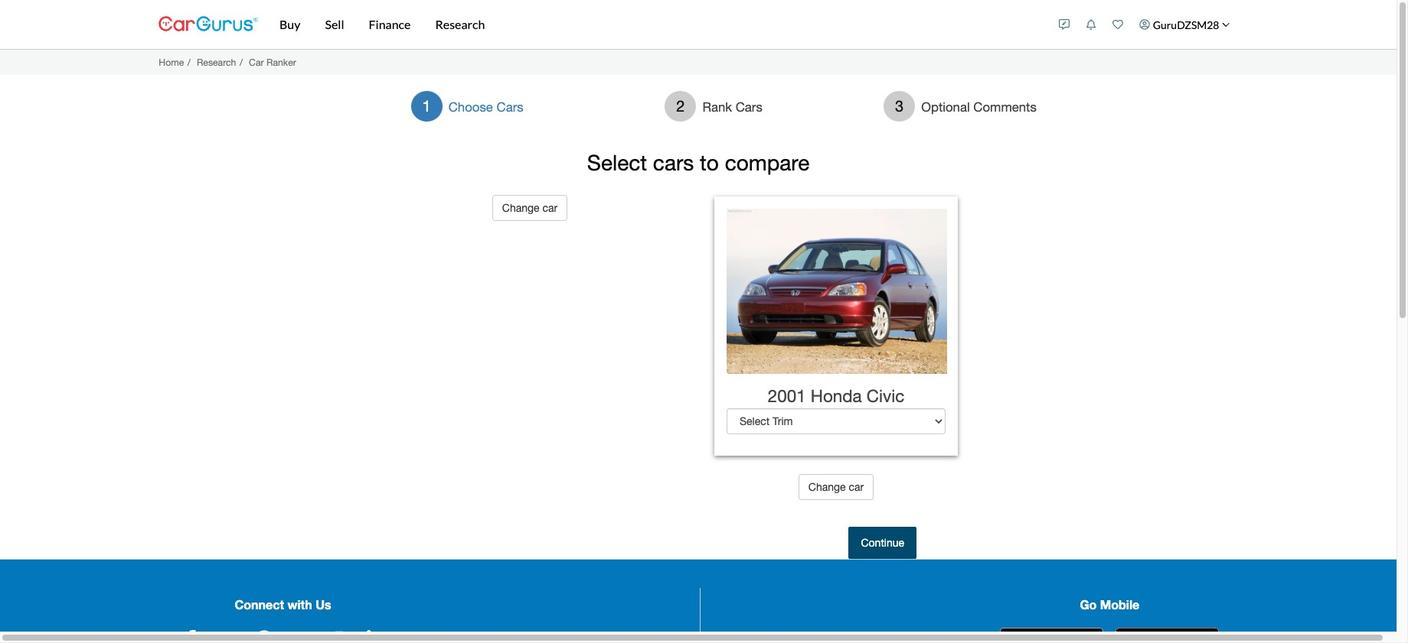 Task type: describe. For each thing, give the bounding box(es) containing it.
twitter image
[[216, 631, 238, 644]]

continue
[[861, 537, 904, 549]]

open notifications image
[[1086, 19, 1097, 30]]

ranker
[[266, 56, 296, 68]]

3
[[895, 97, 904, 115]]

cargurus logo homepage link image
[[158, 3, 258, 46]]

change for change car "link" to the right
[[808, 481, 846, 494]]

cars for 1
[[497, 99, 523, 115]]

with
[[287, 598, 312, 612]]

connect
[[235, 598, 284, 612]]

sell button
[[313, 0, 356, 49]]

user icon image
[[1139, 19, 1150, 30]]

go mobile
[[1080, 598, 1139, 612]]

rank cars
[[702, 99, 762, 115]]

sell
[[325, 17, 344, 31]]

cargurus logo homepage link link
[[158, 3, 258, 46]]

buy button
[[267, 0, 313, 49]]

buy
[[279, 17, 300, 31]]

2001 honda civic
[[768, 387, 904, 407]]

us
[[316, 598, 331, 612]]

youtube image
[[291, 631, 312, 644]]

saved cars image
[[1113, 19, 1123, 30]]

choose
[[448, 99, 493, 115]]

linkedin image
[[366, 631, 387, 644]]

home / research / car ranker
[[159, 56, 296, 68]]

change car for the top change car "link"
[[502, 202, 558, 214]]

cars for 2
[[736, 99, 762, 115]]

car for the top change car "link"
[[542, 202, 558, 214]]

picture of 2001 honda civic ex image
[[727, 209, 947, 374]]

research button
[[423, 0, 497, 49]]

1 / from the left
[[187, 56, 191, 68]]

car
[[249, 56, 264, 68]]

rank
[[702, 99, 732, 115]]

finance button
[[356, 0, 423, 49]]

home
[[159, 56, 184, 68]]

gurudzsm28 menu
[[1051, 3, 1238, 46]]

car for change car "link" to the right
[[849, 481, 864, 494]]

mobile
[[1100, 598, 1139, 612]]

gurudzsm28
[[1153, 18, 1219, 31]]

research link
[[197, 56, 236, 68]]



Task type: vqa. For each thing, say whether or not it's contained in the screenshot.
leftmost Change Car "link"
yes



Task type: locate. For each thing, give the bounding box(es) containing it.
cars right rank
[[736, 99, 762, 115]]

compare
[[725, 150, 809, 175]]

research
[[435, 17, 485, 31], [197, 56, 236, 68]]

instagram image
[[328, 631, 350, 644]]

connect with us
[[235, 598, 331, 612]]

1 horizontal spatial change car link
[[798, 474, 874, 500]]

1 horizontal spatial change
[[808, 481, 846, 494]]

cars
[[653, 150, 694, 175]]

optional
[[921, 99, 970, 115]]

continue button
[[849, 527, 916, 559]]

1 vertical spatial change
[[808, 481, 846, 494]]

home link
[[159, 56, 184, 68]]

change car link
[[492, 195, 567, 221], [798, 474, 874, 500]]

select
[[587, 150, 647, 175]]

1
[[422, 97, 431, 115]]

research down cargurus logo homepage link
[[197, 56, 236, 68]]

research right finance
[[435, 17, 485, 31]]

civic
[[867, 387, 904, 407]]

chevron down image
[[1222, 20, 1230, 29]]

1 vertical spatial change car link
[[798, 474, 874, 500]]

change for the top change car "link"
[[502, 202, 539, 214]]

/
[[187, 56, 191, 68], [240, 56, 243, 68]]

change car for change car "link" to the right
[[808, 481, 864, 494]]

add a car review image
[[1059, 19, 1070, 30]]

0 horizontal spatial change car link
[[492, 195, 567, 221]]

/ left car
[[240, 56, 243, 68]]

0 horizontal spatial car
[[542, 202, 558, 214]]

car
[[542, 202, 558, 214], [849, 481, 864, 494]]

pinterest image
[[254, 631, 275, 644]]

2 cars from the left
[[736, 99, 762, 115]]

comments
[[973, 99, 1037, 115]]

0 vertical spatial change
[[502, 202, 539, 214]]

go
[[1080, 598, 1097, 612]]

optional comments
[[921, 99, 1037, 115]]

honda
[[811, 387, 862, 407]]

2 / from the left
[[240, 56, 243, 68]]

choose cars
[[448, 99, 523, 115]]

1 horizontal spatial research
[[435, 17, 485, 31]]

change car
[[502, 202, 558, 214], [808, 481, 864, 494]]

1 horizontal spatial car
[[849, 481, 864, 494]]

0 horizontal spatial research
[[197, 56, 236, 68]]

cars
[[497, 99, 523, 115], [736, 99, 762, 115]]

1 vertical spatial change car
[[808, 481, 864, 494]]

facebook image
[[179, 631, 200, 644]]

to
[[700, 150, 719, 175]]

2001
[[768, 387, 806, 407]]

0 horizontal spatial cars
[[497, 99, 523, 115]]

0 horizontal spatial change car
[[502, 202, 558, 214]]

get it on google play image
[[1116, 628, 1219, 644]]

select cars to compare
[[587, 150, 809, 175]]

1 vertical spatial research
[[197, 56, 236, 68]]

0 vertical spatial change car
[[502, 202, 558, 214]]

gurudzsm28 button
[[1131, 3, 1238, 46]]

0 horizontal spatial change
[[502, 202, 539, 214]]

research inside popup button
[[435, 17, 485, 31]]

finance
[[369, 17, 411, 31]]

download on the app store image
[[1000, 628, 1104, 644]]

0 vertical spatial research
[[435, 17, 485, 31]]

menu bar containing buy
[[258, 0, 1051, 49]]

0 vertical spatial car
[[542, 202, 558, 214]]

1 horizontal spatial /
[[240, 56, 243, 68]]

1 horizontal spatial change car
[[808, 481, 864, 494]]

2
[[676, 97, 685, 115]]

/ right home link
[[187, 56, 191, 68]]

cars right choose
[[497, 99, 523, 115]]

1 vertical spatial car
[[849, 481, 864, 494]]

1 horizontal spatial cars
[[736, 99, 762, 115]]

0 vertical spatial change car link
[[492, 195, 567, 221]]

0 horizontal spatial /
[[187, 56, 191, 68]]

change
[[502, 202, 539, 214], [808, 481, 846, 494]]

1 cars from the left
[[497, 99, 523, 115]]

menu bar
[[258, 0, 1051, 49]]



